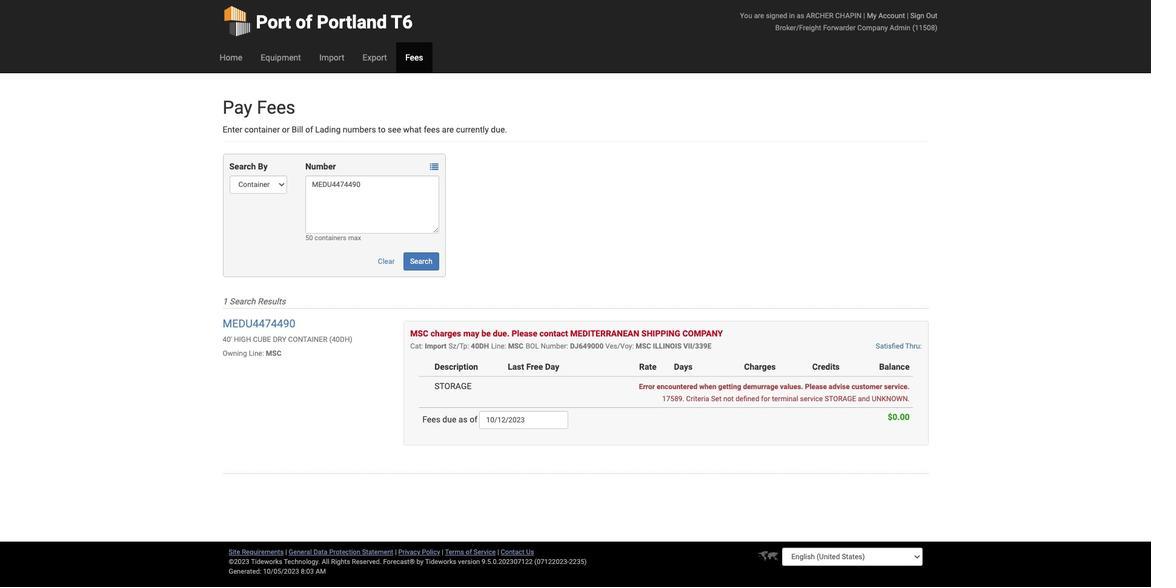 Task type: vqa. For each thing, say whether or not it's contained in the screenshot.


Task type: describe. For each thing, give the bounding box(es) containing it.
as inside you are signed in as archer chapin | my account | sign out broker/freight forwarder company admin (11508)
[[797, 12, 804, 20]]

what
[[403, 125, 422, 135]]

import inside popup button
[[319, 53, 345, 62]]

1 vertical spatial as
[[459, 415, 468, 425]]

| left general
[[285, 549, 287, 557]]

technology.
[[284, 559, 320, 567]]

us
[[526, 549, 534, 557]]

site
[[229, 549, 240, 557]]

Number text field
[[305, 176, 439, 234]]

account
[[879, 12, 905, 20]]

set
[[711, 395, 722, 404]]

day
[[545, 362, 560, 372]]

of inside site requirements | general data protection statement | privacy policy | terms of service | contact us ©2023 tideworks technology. all rights reserved. forecast® by tideworks version 9.5.0.202307122 (07122023-2235) generated: 10/05/2023 8:03 am
[[466, 549, 472, 557]]

| up 9.5.0.202307122
[[498, 549, 499, 557]]

equipment
[[261, 53, 301, 62]]

signed
[[766, 12, 788, 20]]

charges
[[744, 362, 776, 372]]

| left my
[[864, 12, 865, 20]]

| left sign
[[907, 12, 909, 20]]

port
[[256, 12, 291, 33]]

fees for fees due as of
[[423, 415, 441, 425]]

pay fees
[[223, 97, 295, 118]]

error
[[639, 383, 655, 391]]

contact
[[540, 329, 568, 339]]

show list image
[[430, 163, 439, 172]]

enter container or bill of lading numbers to see what fees are currently due.
[[223, 125, 507, 135]]

forecast®
[[383, 559, 415, 567]]

t6
[[391, 12, 413, 33]]

days
[[674, 362, 693, 372]]

general data protection statement link
[[289, 549, 393, 557]]

ves/voy:
[[606, 342, 634, 351]]

search for search
[[410, 258, 433, 266]]

1 horizontal spatial line:
[[491, 342, 506, 351]]

dj649000
[[570, 342, 604, 351]]

vii/339e
[[684, 342, 712, 351]]

encountered
[[657, 383, 698, 391]]

line: inside medu4474490 40' high cube dry container (40dh) owning line: msc
[[249, 350, 264, 358]]

satisfied thru:
[[876, 342, 922, 351]]

general
[[289, 549, 312, 557]]

2235)
[[569, 559, 587, 567]]

version
[[458, 559, 480, 567]]

unknown.
[[872, 395, 910, 404]]

my account link
[[867, 12, 905, 20]]

not
[[724, 395, 734, 404]]

storage inside error encountered when getting demurrage values. please advise customer service. 17589. criteria set not defined for terminal service storage and unknown.
[[825, 395, 857, 404]]

statement
[[362, 549, 393, 557]]

due
[[443, 415, 457, 425]]

free
[[526, 362, 543, 372]]

export
[[363, 53, 387, 62]]

2 vertical spatial search
[[230, 297, 256, 307]]

equipment button
[[252, 42, 310, 73]]

(40dh)
[[329, 336, 353, 344]]

import button
[[310, 42, 354, 73]]

thru:
[[906, 342, 922, 351]]

policy
[[422, 549, 440, 557]]

customer
[[852, 383, 883, 391]]

of right bill
[[305, 125, 313, 135]]

8:03
[[301, 568, 314, 576]]

company
[[858, 24, 888, 32]]

search by
[[229, 162, 268, 171]]

site requirements link
[[229, 549, 284, 557]]

sign out link
[[911, 12, 938, 20]]

1 vertical spatial import
[[425, 342, 447, 351]]

to
[[378, 125, 386, 135]]

bill
[[292, 125, 303, 135]]

max
[[348, 235, 361, 242]]

home
[[220, 53, 242, 62]]

search for search by
[[229, 162, 256, 171]]

all
[[322, 559, 329, 567]]

service
[[474, 549, 496, 557]]

please inside error encountered when getting demurrage values. please advise customer service. 17589. criteria set not defined for terminal service storage and unknown.
[[805, 383, 827, 391]]

containers
[[315, 235, 347, 242]]

sz/tp:
[[449, 342, 469, 351]]

lading
[[315, 125, 341, 135]]

fees due as of
[[423, 415, 480, 425]]

0 horizontal spatial storage
[[435, 382, 472, 391]]

home button
[[211, 42, 252, 73]]

numbers
[[343, 125, 376, 135]]

bol
[[526, 342, 539, 351]]

forwarder
[[823, 24, 856, 32]]

rights
[[331, 559, 350, 567]]

in
[[789, 12, 795, 20]]

(07122023-
[[535, 559, 569, 567]]

tideworks
[[425, 559, 457, 567]]

and
[[858, 395, 870, 404]]

search button
[[404, 253, 439, 271]]



Task type: locate. For each thing, give the bounding box(es) containing it.
number
[[305, 162, 336, 171]]

1 vertical spatial are
[[442, 125, 454, 135]]

1 horizontal spatial as
[[797, 12, 804, 20]]

0 vertical spatial fees
[[405, 53, 423, 62]]

msc up cat: at the bottom left of page
[[410, 329, 429, 339]]

container
[[244, 125, 280, 135]]

mediterranean
[[570, 329, 640, 339]]

sign
[[911, 12, 925, 20]]

0 horizontal spatial import
[[319, 53, 345, 62]]

50 containers max
[[305, 235, 361, 242]]

fees for fees
[[405, 53, 423, 62]]

fees
[[424, 125, 440, 135]]

chapin
[[836, 12, 862, 20]]

results
[[258, 297, 286, 307]]

0 vertical spatial import
[[319, 53, 345, 62]]

for
[[761, 395, 770, 404]]

msc
[[410, 329, 429, 339], [508, 342, 524, 351], [636, 342, 651, 351], [266, 350, 282, 358]]

0 horizontal spatial please
[[512, 329, 538, 339]]

are right "fees"
[[442, 125, 454, 135]]

you
[[740, 12, 752, 20]]

am
[[316, 568, 326, 576]]

0 horizontal spatial line:
[[249, 350, 264, 358]]

port of portland t6
[[256, 12, 413, 33]]

0 horizontal spatial as
[[459, 415, 468, 425]]

1 vertical spatial due.
[[493, 329, 510, 339]]

fees up or
[[257, 97, 295, 118]]

satisfied
[[876, 342, 904, 351]]

0 vertical spatial as
[[797, 12, 804, 20]]

40'
[[223, 336, 232, 344]]

$0.00
[[888, 413, 910, 422]]

(11508)
[[913, 24, 938, 32]]

service.
[[884, 383, 910, 391]]

defined
[[736, 395, 760, 404]]

1 horizontal spatial import
[[425, 342, 447, 351]]

number:
[[541, 342, 568, 351]]

1 vertical spatial search
[[410, 258, 433, 266]]

may
[[463, 329, 479, 339]]

1 vertical spatial please
[[805, 383, 827, 391]]

0 vertical spatial are
[[754, 12, 764, 20]]

medu4474490 link
[[223, 318, 296, 330]]

please up bol
[[512, 329, 538, 339]]

50
[[305, 235, 313, 242]]

as right due
[[459, 415, 468, 425]]

None text field
[[480, 411, 569, 430]]

of up version
[[466, 549, 472, 557]]

1 horizontal spatial please
[[805, 383, 827, 391]]

credits
[[813, 362, 840, 372]]

generated:
[[229, 568, 261, 576]]

search right clear
[[410, 258, 433, 266]]

be
[[482, 329, 491, 339]]

error encountered when getting demurrage values. please advise customer service. 17589. criteria set not defined for terminal service storage and unknown.
[[639, 383, 910, 404]]

port of portland t6 link
[[223, 0, 413, 42]]

9.5.0.202307122
[[482, 559, 533, 567]]

fees button
[[396, 42, 432, 73]]

1
[[223, 297, 227, 307]]

site requirements | general data protection statement | privacy policy | terms of service | contact us ©2023 tideworks technology. all rights reserved. forecast® by tideworks version 9.5.0.202307122 (07122023-2235) generated: 10/05/2023 8:03 am
[[229, 549, 587, 576]]

of right due
[[470, 415, 478, 425]]

cat:
[[410, 342, 423, 351]]

import down port of portland t6
[[319, 53, 345, 62]]

line: down cube
[[249, 350, 264, 358]]

search left by in the left of the page
[[229, 162, 256, 171]]

shipping
[[642, 329, 681, 339]]

protection
[[329, 549, 361, 557]]

fees left due
[[423, 415, 441, 425]]

contact us link
[[501, 549, 534, 557]]

are right you
[[754, 12, 764, 20]]

owning
[[223, 350, 247, 358]]

terms
[[445, 549, 464, 557]]

as right in
[[797, 12, 804, 20]]

search
[[229, 162, 256, 171], [410, 258, 433, 266], [230, 297, 256, 307]]

privacy
[[398, 549, 420, 557]]

contact
[[501, 549, 525, 557]]

10/05/2023
[[263, 568, 299, 576]]

description
[[435, 362, 478, 372]]

demurrage
[[743, 383, 779, 391]]

fees down t6
[[405, 53, 423, 62]]

2 vertical spatial fees
[[423, 415, 441, 425]]

of right port
[[296, 12, 312, 33]]

search right 1
[[230, 297, 256, 307]]

cube
[[253, 336, 271, 344]]

enter
[[223, 125, 242, 135]]

| up tideworks
[[442, 549, 444, 557]]

0 vertical spatial due.
[[491, 125, 507, 135]]

1 horizontal spatial are
[[754, 12, 764, 20]]

last free day
[[508, 362, 560, 372]]

my
[[867, 12, 877, 20]]

or
[[282, 125, 290, 135]]

requirements
[[242, 549, 284, 557]]

due. right "currently"
[[491, 125, 507, 135]]

|
[[864, 12, 865, 20], [907, 12, 909, 20], [285, 549, 287, 557], [395, 549, 397, 557], [442, 549, 444, 557], [498, 549, 499, 557]]

when
[[699, 383, 717, 391]]

last
[[508, 362, 524, 372]]

terms of service link
[[445, 549, 496, 557]]

import
[[319, 53, 345, 62], [425, 342, 447, 351]]

search inside search button
[[410, 258, 433, 266]]

import down charges
[[425, 342, 447, 351]]

| up the forecast® in the bottom of the page
[[395, 549, 397, 557]]

getting
[[718, 383, 741, 391]]

medu4474490 40' high cube dry container (40dh) owning line: msc
[[223, 318, 353, 358]]

criteria
[[686, 395, 710, 404]]

msc inside medu4474490 40' high cube dry container (40dh) owning line: msc
[[266, 350, 282, 358]]

terminal
[[772, 395, 798, 404]]

broker/freight
[[776, 24, 822, 32]]

1 vertical spatial fees
[[257, 97, 295, 118]]

are inside you are signed in as archer chapin | my account | sign out broker/freight forwarder company admin (11508)
[[754, 12, 764, 20]]

1 search results
[[223, 297, 286, 307]]

storage down description
[[435, 382, 472, 391]]

fees inside popup button
[[405, 53, 423, 62]]

0 vertical spatial search
[[229, 162, 256, 171]]

by
[[258, 162, 268, 171]]

export button
[[354, 42, 396, 73]]

due. right be
[[493, 329, 510, 339]]

privacy policy link
[[398, 549, 440, 557]]

msc down dry
[[266, 350, 282, 358]]

0 vertical spatial please
[[512, 329, 538, 339]]

you are signed in as archer chapin | my account | sign out broker/freight forwarder company admin (11508)
[[740, 12, 938, 32]]

1 horizontal spatial storage
[[825, 395, 857, 404]]

due.
[[491, 125, 507, 135], [493, 329, 510, 339]]

line: right 40dh
[[491, 342, 506, 351]]

storage down advise
[[825, 395, 857, 404]]

please up 'service'
[[805, 383, 827, 391]]

company
[[683, 329, 723, 339]]

service
[[800, 395, 823, 404]]

medu4474490
[[223, 318, 296, 330]]

0 vertical spatial storage
[[435, 382, 472, 391]]

portland
[[317, 12, 387, 33]]

0 horizontal spatial are
[[442, 125, 454, 135]]

values.
[[780, 383, 803, 391]]

msc left bol
[[508, 342, 524, 351]]

1 vertical spatial storage
[[825, 395, 857, 404]]

by
[[417, 559, 424, 567]]

msc up rate
[[636, 342, 651, 351]]

see
[[388, 125, 401, 135]]

container
[[288, 336, 328, 344]]

currently
[[456, 125, 489, 135]]



